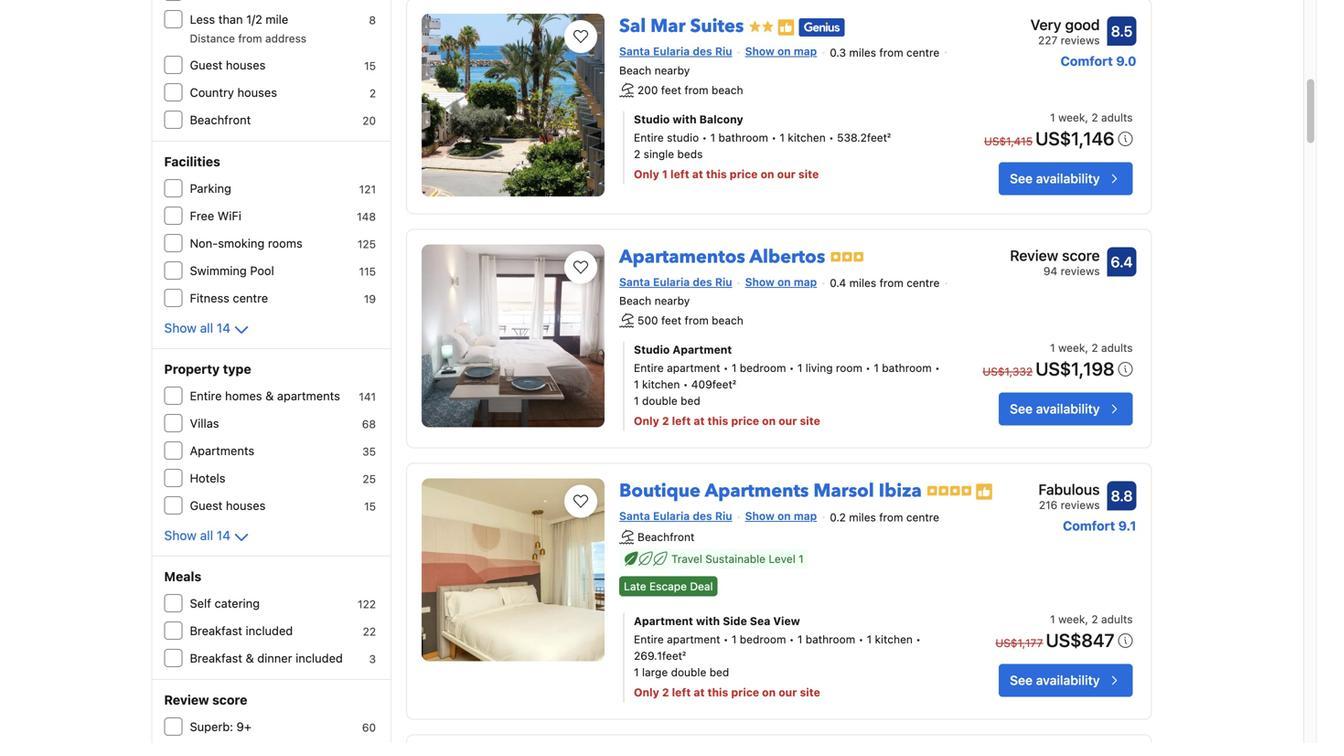 Task type: locate. For each thing, give the bounding box(es) containing it.
beach up 500
[[619, 295, 651, 307]]

included
[[246, 624, 293, 638], [296, 652, 343, 665]]

2 nearby from the top
[[655, 295, 690, 307]]

1 see availability from the top
[[1010, 171, 1100, 186]]

from up balcony
[[684, 84, 708, 96]]

houses
[[226, 58, 266, 72], [237, 86, 277, 99], [226, 499, 266, 513]]

nearby
[[655, 64, 690, 77], [655, 295, 690, 307]]

from inside the 0.4 miles from centre beach nearby
[[880, 277, 904, 290]]

1 see from the top
[[1010, 171, 1033, 186]]

1 week , 2 adults for sal mar suites
[[1050, 111, 1133, 124]]

apartment with side sea view entire apartment • 1 bedroom • 1 bathroom • 1 kitchen • 269.1feet² 1 large double bed only 2 left at this price on our site
[[634, 615, 921, 699]]

bedroom down sea
[[740, 633, 786, 646]]

only for us$847
[[634, 687, 659, 699]]

riu up sustainable
[[715, 510, 732, 523]]

148
[[357, 210, 376, 223]]

3 eularia from the top
[[653, 510, 690, 523]]

availability for apartamentos albertos
[[1036, 402, 1100, 417]]

1 vertical spatial des
[[693, 276, 712, 288]]

200 feet from beach
[[638, 84, 743, 96]]

eularia
[[653, 45, 690, 58], [653, 276, 690, 288], [653, 510, 690, 523]]

14 for facilities
[[217, 321, 231, 336]]

our inside apartment with side sea view entire apartment • 1 bedroom • 1 bathroom • 1 kitchen • 269.1feet² 1 large double bed only 2 left at this price on our site
[[779, 687, 797, 699]]

with
[[673, 113, 697, 126], [696, 615, 720, 628]]

bathroom
[[718, 131, 768, 144], [882, 362, 932, 375], [806, 633, 855, 646]]

homes
[[225, 389, 262, 403]]

2 only from the top
[[634, 415, 659, 428]]

2 riu from the top
[[715, 276, 732, 288]]

from right 500
[[685, 314, 709, 327]]

miles inside 0.3 miles from centre beach nearby
[[849, 46, 876, 59]]

breakfast
[[190, 624, 242, 638], [190, 652, 242, 665]]

bed inside apartment with side sea view entire apartment • 1 bedroom • 1 bathroom • 1 kitchen • 269.1feet² 1 large double bed only 2 left at this price on our site
[[710, 666, 729, 679]]

2 eularia from the top
[[653, 276, 690, 288]]

bathroom down apartment with side sea view "link"
[[806, 633, 855, 646]]

2 vertical spatial miles
[[849, 511, 876, 524]]

nearby for apartamentos
[[655, 295, 690, 307]]

apartment
[[667, 362, 720, 375], [667, 633, 720, 646]]

this
[[706, 168, 727, 180], [708, 415, 728, 428], [708, 687, 728, 699]]

from inside 0.3 miles from centre beach nearby
[[879, 46, 903, 59]]

0 vertical spatial beach
[[712, 84, 743, 96]]

on inside apartment with side sea view entire apartment • 1 bedroom • 1 bathroom • 1 kitchen • 269.1feet² 1 large double bed only 2 left at this price on our site
[[762, 687, 776, 699]]

2 see from the top
[[1010, 402, 1033, 417]]

2 vertical spatial this
[[708, 687, 728, 699]]

0 vertical spatial bed
[[681, 395, 700, 407]]

site down living
[[800, 415, 820, 428]]

score for review score 94 reviews
[[1062, 247, 1100, 264]]

0 vertical spatial des
[[693, 45, 712, 58]]

1 14 from the top
[[217, 321, 231, 336]]

meals
[[164, 569, 201, 584]]

2 up us$1,198
[[1092, 342, 1098, 354]]

marsol
[[813, 479, 874, 504]]

centre right 0.4
[[907, 277, 940, 290]]

2 miles from the top
[[849, 277, 876, 290]]

beach for sal
[[619, 64, 651, 77]]

, up us$1,146
[[1085, 111, 1088, 124]]

see availability for apartamentos albertos
[[1010, 402, 1100, 417]]

1 vertical spatial bed
[[710, 666, 729, 679]]

1 availability from the top
[[1036, 171, 1100, 186]]

0 vertical spatial 15
[[364, 59, 376, 72]]

us$1,198
[[1036, 358, 1115, 380]]

double for us$1,198
[[642, 395, 678, 407]]

122
[[358, 598, 376, 611]]

0 vertical spatial price
[[730, 168, 758, 180]]

eularia down mar
[[653, 45, 690, 58]]

bed
[[681, 395, 700, 407], [710, 666, 729, 679]]

late escape deal
[[624, 580, 713, 593]]

1 vertical spatial guest
[[190, 499, 223, 513]]

show for sal mar suites
[[745, 45, 775, 58]]

adults up us$847
[[1101, 613, 1133, 626]]

on left 0.3
[[777, 45, 791, 58]]

santa
[[619, 45, 650, 58], [619, 276, 650, 288], [619, 510, 650, 523]]

sal mar suites image
[[422, 14, 605, 197]]

nearby inside 0.3 miles from centre beach nearby
[[655, 64, 690, 77]]

double down the 269.1feet²
[[671, 666, 706, 679]]

map left 0.3
[[794, 45, 817, 58]]

bedroom down studio apartment link
[[740, 362, 786, 375]]

2 1 week , 2 adults from the top
[[1050, 342, 1133, 354]]

0 vertical spatial show on map
[[745, 45, 817, 58]]

2 up boutique
[[662, 415, 669, 428]]

left up boutique
[[672, 415, 691, 428]]

apartment up the 269.1feet²
[[667, 633, 720, 646]]

deal
[[690, 580, 713, 593]]

1 des from the top
[[693, 45, 712, 58]]

1 show all 14 from the top
[[164, 321, 231, 336]]

from right 0.4
[[880, 277, 904, 290]]

1 vertical spatial left
[[672, 415, 691, 428]]

1 vertical spatial santa
[[619, 276, 650, 288]]

all for facilities
[[200, 321, 213, 336]]

this for us$1,198
[[708, 415, 728, 428]]

studio down 500
[[634, 343, 670, 356]]

3 reviews from the top
[[1061, 499, 1100, 512]]

3 show on map from the top
[[745, 510, 817, 523]]

1 horizontal spatial beachfront
[[638, 531, 695, 544]]

2 up us$847
[[1092, 613, 1098, 626]]

our up boutique apartments marsol ibiza link
[[779, 415, 797, 428]]

0 vertical spatial guest
[[190, 58, 223, 72]]

2 des from the top
[[693, 276, 712, 288]]

price for us$1,198
[[731, 415, 759, 428]]

0 vertical spatial santa
[[619, 45, 650, 58]]

nearby up the 200 feet from beach
[[655, 64, 690, 77]]

2 14 from the top
[[217, 528, 231, 543]]

boutique
[[619, 479, 701, 504]]

reviews right 94
[[1061, 265, 1100, 277]]

site down studio with balcony link
[[798, 168, 819, 180]]

map left 0.2
[[794, 510, 817, 523]]

1 santa from the top
[[619, 45, 650, 58]]

santa for sal
[[619, 45, 650, 58]]

with left side
[[696, 615, 720, 628]]

show all 14 up meals
[[164, 528, 231, 543]]

week for apartamentos albertos
[[1058, 342, 1085, 354]]

0 horizontal spatial &
[[246, 652, 254, 665]]

map for apartments
[[794, 510, 817, 523]]

all
[[200, 321, 213, 336], [200, 528, 213, 543]]

guest down distance
[[190, 58, 223, 72]]

show all 14 button
[[164, 319, 252, 341], [164, 527, 252, 549]]

2 all from the top
[[200, 528, 213, 543]]

score
[[1062, 247, 1100, 264], [212, 693, 247, 708]]

show for boutique apartments marsol ibiza
[[745, 510, 775, 523]]

from
[[238, 32, 262, 45], [879, 46, 903, 59], [684, 84, 708, 96], [880, 277, 904, 290], [685, 314, 709, 327], [879, 511, 903, 524]]

2 see availability from the top
[[1010, 402, 1100, 417]]

price inside the studio apartment entire apartment • 1 bedroom • 1 living room • 1 bathroom • 1 kitchen • 409feet² 1 double bed only 2 left at this price on our site
[[731, 415, 759, 428]]

2 vertical spatial reviews
[[1061, 499, 1100, 512]]

guest houses up country houses at the top left
[[190, 58, 266, 72]]

0 vertical spatial included
[[246, 624, 293, 638]]

hotels
[[190, 472, 225, 485]]

0 vertical spatial beach
[[619, 64, 651, 77]]

from right 0.3
[[879, 46, 903, 59]]

3 week from the top
[[1058, 613, 1085, 626]]

1 horizontal spatial apartments
[[705, 479, 809, 504]]

left inside the studio apartment entire apartment • 1 bedroom • 1 living room • 1 bathroom • 1 kitchen • 409feet² 1 double bed only 2 left at this price on our site
[[672, 415, 691, 428]]

0 vertical spatial score
[[1062, 247, 1100, 264]]

review up superb:
[[164, 693, 209, 708]]

beach for mar
[[712, 84, 743, 96]]

bed inside the studio apartment entire apartment • 1 bedroom • 1 living room • 1 bathroom • 1 kitchen • 409feet² 1 double bed only 2 left at this price on our site
[[681, 395, 700, 407]]

3 santa from the top
[[619, 510, 650, 523]]

1 vertical spatial with
[[696, 615, 720, 628]]

0 vertical spatial 14
[[217, 321, 231, 336]]

price inside apartment with side sea view entire apartment • 1 bedroom • 1 bathroom • 1 kitchen • 269.1feet² 1 large double bed only 2 left at this price on our site
[[731, 687, 759, 699]]

travel
[[671, 553, 702, 566]]

week up us$847
[[1058, 613, 1085, 626]]

beach down the 0.4 miles from centre beach nearby
[[712, 314, 743, 327]]

1 beach from the top
[[619, 64, 651, 77]]

0 vertical spatial this property is part of our preferred partner programme. it is committed to providing commendable service and good value. it will pay us a higher commission if you make a booking. image
[[777, 18, 795, 36]]

see availability link down us$1,146
[[999, 162, 1133, 195]]

see
[[1010, 171, 1033, 186], [1010, 402, 1033, 417], [1010, 673, 1033, 688]]

1 , from the top
[[1085, 111, 1088, 124]]

comfort for sal mar suites
[[1061, 54, 1113, 69]]

1 vertical spatial 14
[[217, 528, 231, 543]]

from down ibiza
[[879, 511, 903, 524]]

9.0
[[1116, 54, 1136, 69]]

2 down large
[[662, 687, 669, 699]]

included right dinner
[[296, 652, 343, 665]]

see availability link for sal mar suites
[[999, 162, 1133, 195]]

beachfront down country
[[190, 113, 251, 127]]

studio inside the studio apartment entire apartment • 1 bedroom • 1 living room • 1 bathroom • 1 kitchen • 409feet² 1 double bed only 2 left at this price on our site
[[634, 343, 670, 356]]

1 vertical spatial this property is part of our preferred partner programme. it is committed to providing commendable service and good value. it will pay us a higher commission if you make a booking. image
[[975, 483, 993, 501]]

with inside apartment with side sea view entire apartment • 1 bedroom • 1 bathroom • 1 kitchen • 269.1feet² 1 large double bed only 2 left at this price on our site
[[696, 615, 720, 628]]

1 vertical spatial map
[[794, 276, 817, 288]]

538.2feet²
[[837, 131, 891, 144]]

sea
[[750, 615, 770, 628]]

0 horizontal spatial review
[[164, 693, 209, 708]]

show all 14 button down fitness
[[164, 319, 252, 341]]

genius discounts available at this property. image
[[799, 18, 845, 36], [799, 18, 845, 36]]

only inside the studio apartment entire apartment • 1 bedroom • 1 living room • 1 bathroom • 1 kitchen • 409feet² 1 double bed only 2 left at this price on our site
[[634, 415, 659, 428]]

our inside the studio apartment entire apartment • 1 bedroom • 1 living room • 1 bathroom • 1 kitchen • 409feet² 1 double bed only 2 left at this price on our site
[[779, 415, 797, 428]]

&
[[265, 389, 274, 403], [246, 652, 254, 665]]

all down fitness
[[200, 321, 213, 336]]

show all 14 for property type
[[164, 528, 231, 543]]

3 see from the top
[[1010, 673, 1033, 688]]

only inside apartment with side sea view entire apartment • 1 bedroom • 1 bathroom • 1 kitchen • 269.1feet² 1 large double bed only 2 left at this price on our site
[[634, 687, 659, 699]]

score inside review score 94 reviews
[[1062, 247, 1100, 264]]

1 vertical spatial show on map
[[745, 276, 817, 288]]

1 bedroom from the top
[[740, 362, 786, 375]]

our down apartment with side sea view "link"
[[779, 687, 797, 699]]

this property is part of our preferred partner programme. it is committed to providing commendable service and good value. it will pay us a higher commission if you make a booking. image left the '216'
[[975, 483, 993, 501]]

2 vertical spatial see
[[1010, 673, 1033, 688]]

swimming pool
[[190, 264, 274, 278]]

from for 0.4 miles from centre beach nearby
[[880, 277, 904, 290]]

2 show all 14 button from the top
[[164, 527, 252, 549]]

2 vertical spatial week
[[1058, 613, 1085, 626]]

2 , from the top
[[1085, 342, 1088, 354]]

beachfront up the travel
[[638, 531, 695, 544]]

1 only from the top
[[634, 168, 659, 180]]

us$1,415
[[984, 135, 1033, 148]]

1 vertical spatial 1 week , 2 adults
[[1050, 342, 1133, 354]]

miles right 0.4
[[849, 277, 876, 290]]

entire
[[634, 131, 664, 144], [634, 362, 664, 375], [190, 389, 222, 403], [634, 633, 664, 646]]

2 adults from the top
[[1101, 342, 1133, 354]]

show on map
[[745, 45, 817, 58], [745, 276, 817, 288], [745, 510, 817, 523]]

breakfast down 'breakfast included'
[[190, 652, 242, 665]]

show on map down boutique apartments marsol ibiza
[[745, 510, 817, 523]]

free
[[190, 209, 214, 223]]

des
[[693, 45, 712, 58], [693, 276, 712, 288], [693, 510, 712, 523]]

3 santa eularia des riu from the top
[[619, 510, 732, 523]]

1 vertical spatial beachfront
[[638, 531, 695, 544]]

apartamentos albertos image
[[422, 245, 605, 427]]

entire down 500
[[634, 362, 664, 375]]

1 see availability link from the top
[[999, 162, 1133, 195]]

guest houses
[[190, 58, 266, 72], [190, 499, 266, 513]]

0 vertical spatial feet
[[661, 84, 681, 96]]

on down sea
[[762, 687, 776, 699]]

2 apartment from the top
[[667, 633, 720, 646]]

large
[[642, 666, 668, 679]]

miles
[[849, 46, 876, 59], [849, 277, 876, 290], [849, 511, 876, 524]]

show all 14 button for facilities
[[164, 319, 252, 341]]

fabulous element
[[1038, 479, 1100, 501]]

price down balcony
[[730, 168, 758, 180]]

1 show all 14 button from the top
[[164, 319, 252, 341]]

1 feet from the top
[[661, 84, 681, 96]]

1 show on map from the top
[[745, 45, 817, 58]]

1 week from the top
[[1058, 111, 1085, 124]]

0 vertical spatial see
[[1010, 171, 1033, 186]]

beach for albertos
[[712, 314, 743, 327]]

all for property type
[[200, 528, 213, 543]]

see for apartamentos albertos
[[1010, 402, 1033, 417]]

see down us$1,332
[[1010, 402, 1033, 417]]

3 only from the top
[[634, 687, 659, 699]]

2 bedroom from the top
[[740, 633, 786, 646]]

beach up 200
[[619, 64, 651, 77]]

1 vertical spatial review
[[164, 693, 209, 708]]

1 week , 2 adults up us$1,198
[[1050, 342, 1133, 354]]

this for us$847
[[708, 687, 728, 699]]

3 1 week , 2 adults from the top
[[1050, 613, 1133, 626]]

entire inside apartment with side sea view entire apartment • 1 bedroom • 1 bathroom • 1 kitchen • 269.1feet² 1 large double bed only 2 left at this price on our site
[[634, 633, 664, 646]]

our inside studio with balcony entire studio • 1 bathroom • 1 kitchen • 538.2feet² 2 single beds only 1 left at this price on our site
[[777, 168, 796, 180]]

1 vertical spatial see availability
[[1010, 402, 1100, 417]]

this property is part of our preferred partner programme. it is committed to providing commendable service and good value. it will pay us a higher commission if you make a booking. image
[[777, 18, 795, 36], [975, 483, 993, 501]]

8
[[369, 14, 376, 27]]

santa eularia des riu down apartamentos
[[619, 276, 732, 288]]

apartment with side sea view link
[[634, 613, 943, 630]]

comfort
[[1061, 54, 1113, 69], [1063, 519, 1115, 534]]

at inside the studio apartment entire apartment • 1 bedroom • 1 living room • 1 bathroom • 1 kitchen • 409feet² 1 double bed only 2 left at this price on our site
[[694, 415, 705, 428]]

show
[[745, 45, 775, 58], [745, 276, 775, 288], [164, 321, 197, 336], [745, 510, 775, 523], [164, 528, 197, 543]]

show for apartamentos albertos
[[745, 276, 775, 288]]

0 vertical spatial santa eularia des riu
[[619, 45, 732, 58]]

availability down us$1,146
[[1036, 171, 1100, 186]]

3 map from the top
[[794, 510, 817, 523]]

see availability down us$847
[[1010, 673, 1100, 688]]

14
[[217, 321, 231, 336], [217, 528, 231, 543]]

scored 8.8 element
[[1107, 482, 1136, 511]]

2 availability from the top
[[1036, 402, 1100, 417]]

2 show on map from the top
[[745, 276, 817, 288]]

centre inside the 0.4 miles from centre beach nearby
[[907, 277, 940, 290]]

0 vertical spatial beachfront
[[190, 113, 251, 127]]

on inside the studio apartment entire apartment • 1 bedroom • 1 living room • 1 bathroom • 1 kitchen • 409feet² 1 double bed only 2 left at this price on our site
[[762, 415, 776, 428]]

1 vertical spatial bedroom
[[740, 633, 786, 646]]

2 guest houses from the top
[[190, 499, 266, 513]]

site down apartment with side sea view "link"
[[800, 687, 820, 699]]

centre
[[906, 46, 940, 59], [907, 277, 940, 290], [233, 291, 268, 305], [906, 511, 939, 524]]

1 1 week , 2 adults from the top
[[1050, 111, 1133, 124]]

this property is part of our preferred partner programme. it is committed to providing commendable service and good value. it will pay us a higher commission if you make a booking. image
[[777, 18, 795, 36], [975, 483, 993, 501]]

0 horizontal spatial this property is part of our preferred partner programme. it is committed to providing commendable service and good value. it will pay us a higher commission if you make a booking. image
[[777, 18, 795, 36]]

at inside apartment with side sea view entire apartment • 1 bedroom • 1 bathroom • 1 kitchen • 269.1feet² 1 large double bed only 2 left at this price on our site
[[694, 687, 705, 699]]

1 week , 2 adults up us$847
[[1050, 613, 1133, 626]]

3 des from the top
[[693, 510, 712, 523]]

with for us$847
[[696, 615, 720, 628]]

0 horizontal spatial beachfront
[[190, 113, 251, 127]]

0 vertical spatial reviews
[[1061, 34, 1100, 47]]

double inside the studio apartment entire apartment • 1 bedroom • 1 living room • 1 bathroom • 1 kitchen • 409feet² 1 double bed only 2 left at this price on our site
[[642, 395, 678, 407]]

beach inside 0.3 miles from centre beach nearby
[[619, 64, 651, 77]]

our for us$1,198
[[779, 415, 797, 428]]

studio for apartamentos
[[634, 343, 670, 356]]

apartment
[[673, 343, 732, 356], [634, 615, 693, 628]]

1 vertical spatial nearby
[[655, 295, 690, 307]]

apartment down 500 feet from beach
[[673, 343, 732, 356]]

adults for apartamentos albertos
[[1101, 342, 1133, 354]]

centre inside 0.3 miles from centre beach nearby
[[906, 46, 940, 59]]

double inside apartment with side sea view entire apartment • 1 bedroom • 1 bathroom • 1 kitchen • 269.1feet² 1 large double bed only 2 left at this price on our site
[[671, 666, 706, 679]]

14 down hotels
[[217, 528, 231, 543]]

site for us$1,198
[[800, 415, 820, 428]]

beachfront
[[190, 113, 251, 127], [638, 531, 695, 544]]

1 vertical spatial miles
[[849, 277, 876, 290]]

with for us$1,146
[[673, 113, 697, 126]]

1 adults from the top
[[1101, 111, 1133, 124]]

review for review score
[[164, 693, 209, 708]]

2 santa eularia des riu from the top
[[619, 276, 732, 288]]

1 studio from the top
[[634, 113, 670, 126]]

bathroom right room
[[882, 362, 932, 375]]

distance
[[190, 32, 235, 45]]

left inside studio with balcony entire studio • 1 bathroom • 1 kitchen • 538.2feet² 2 single beds only 1 left at this price on our site
[[671, 168, 689, 180]]

review score
[[164, 693, 247, 708]]

1 horizontal spatial &
[[265, 389, 274, 403]]

on down studio with balcony link
[[761, 168, 774, 180]]

travel sustainable level 1
[[671, 553, 804, 566]]

0 horizontal spatial this property is part of our preferred partner programme. it is committed to providing commendable service and good value. it will pay us a higher commission if you make a booking. image
[[777, 18, 795, 36]]

breakfast down self catering
[[190, 624, 242, 638]]

from down 1/2
[[238, 32, 262, 45]]

2 vertical spatial adults
[[1101, 613, 1133, 626]]

2 reviews from the top
[[1061, 265, 1100, 277]]

site inside apartment with side sea view entire apartment • 1 bedroom • 1 bathroom • 1 kitchen • 269.1feet² 1 large double bed only 2 left at this price on our site
[[800, 687, 820, 699]]

1 santa eularia des riu from the top
[[619, 45, 732, 58]]

show all 14 button up meals
[[164, 527, 252, 549]]

centre for 0.4 miles from centre beach nearby
[[907, 277, 940, 290]]

santa for boutique
[[619, 510, 650, 523]]

2 vertical spatial riu
[[715, 510, 732, 523]]

distance from address
[[190, 32, 306, 45]]

with up the studio
[[673, 113, 697, 126]]

3 riu from the top
[[715, 510, 732, 523]]

reviews down good
[[1061, 34, 1100, 47]]

14 for property type
[[217, 528, 231, 543]]

show on map for apartments
[[745, 510, 817, 523]]

1 vertical spatial bathroom
[[882, 362, 932, 375]]

2 vertical spatial availability
[[1036, 673, 1100, 688]]

0 vertical spatial show all 14
[[164, 321, 231, 336]]

this inside apartment with side sea view entire apartment • 1 bedroom • 1 bathroom • 1 kitchen • 269.1feet² 1 large double bed only 2 left at this price on our site
[[708, 687, 728, 699]]

1 map from the top
[[794, 45, 817, 58]]

1 vertical spatial site
[[800, 415, 820, 428]]

1 vertical spatial breakfast
[[190, 652, 242, 665]]

1 vertical spatial apartment
[[634, 615, 693, 628]]

see down us$1,177 at bottom right
[[1010, 673, 1033, 688]]

review score element
[[1010, 245, 1100, 266]]

0 horizontal spatial bathroom
[[718, 131, 768, 144]]

2 vertical spatial at
[[694, 687, 705, 699]]

1 vertical spatial this
[[708, 415, 728, 428]]

catering
[[214, 597, 260, 611]]

2 vertical spatial see availability
[[1010, 673, 1100, 688]]

miles inside the 0.4 miles from centre beach nearby
[[849, 277, 876, 290]]

apartamentos albertos
[[619, 245, 825, 270]]

2 santa from the top
[[619, 276, 650, 288]]

only down large
[[634, 687, 659, 699]]

this inside the studio apartment entire apartment • 1 bedroom • 1 living room • 1 bathroom • 1 kitchen • 409feet² 1 double bed only 2 left at this price on our site
[[708, 415, 728, 428]]

map for albertos
[[794, 276, 817, 288]]

at
[[692, 168, 703, 180], [694, 415, 705, 428], [694, 687, 705, 699]]

2 week from the top
[[1058, 342, 1085, 354]]

centre right 0.3
[[906, 46, 940, 59]]

eularia for sal
[[653, 45, 690, 58]]

15
[[364, 59, 376, 72], [364, 500, 376, 513]]

studio inside studio with balcony entire studio • 1 bathroom • 1 kitchen • 538.2feet² 2 single beds only 1 left at this price on our site
[[634, 113, 670, 126]]

0 vertical spatial ,
[[1085, 111, 1088, 124]]

2 beach from the top
[[619, 295, 651, 307]]

apartment up 409feet²
[[667, 362, 720, 375]]

1 vertical spatial guest houses
[[190, 499, 266, 513]]

2 feet from the top
[[661, 314, 682, 327]]

0 vertical spatial bedroom
[[740, 362, 786, 375]]

1 vertical spatial adults
[[1101, 342, 1133, 354]]

miles for sal mar suites
[[849, 46, 876, 59]]

1 miles from the top
[[849, 46, 876, 59]]

, up us$1,198
[[1085, 342, 1088, 354]]

reviews inside very good 227 reviews
[[1061, 34, 1100, 47]]

2 see availability link from the top
[[999, 393, 1133, 426]]

0 vertical spatial double
[[642, 395, 678, 407]]

, for apartamentos albertos
[[1085, 342, 1088, 354]]

left inside apartment with side sea view entire apartment • 1 bedroom • 1 bathroom • 1 kitchen • 269.1feet² 1 large double bed only 2 left at this price on our site
[[672, 687, 691, 699]]

0 vertical spatial site
[[798, 168, 819, 180]]

1 vertical spatial this property is part of our preferred partner programme. it is committed to providing commendable service and good value. it will pay us a higher commission if you make a booking. image
[[975, 483, 993, 501]]

riu
[[715, 45, 732, 58], [715, 276, 732, 288], [715, 510, 732, 523]]

our for us$847
[[779, 687, 797, 699]]

apartment up the 269.1feet²
[[634, 615, 693, 628]]

show all 14 down fitness
[[164, 321, 231, 336]]

0 vertical spatial left
[[671, 168, 689, 180]]

reviews inside review score 94 reviews
[[1061, 265, 1100, 277]]

1 horizontal spatial review
[[1010, 247, 1058, 264]]

0 vertical spatial 1 week , 2 adults
[[1050, 111, 1133, 124]]

adults up us$1,146
[[1101, 111, 1133, 124]]

apartment inside apartment with side sea view entire apartment • 1 bedroom • 1 bathroom • 1 kitchen • 269.1feet² 1 large double bed only 2 left at this price on our site
[[667, 633, 720, 646]]

see availability down us$1,198
[[1010, 402, 1100, 417]]

nearby up 500 feet from beach
[[655, 295, 690, 307]]

breakfast for breakfast included
[[190, 624, 242, 638]]

•
[[702, 131, 707, 144], [771, 131, 777, 144], [829, 131, 834, 144], [723, 362, 729, 375], [789, 362, 794, 375], [866, 362, 871, 375], [935, 362, 940, 375], [683, 378, 688, 391], [723, 633, 729, 646], [789, 633, 794, 646], [858, 633, 864, 646], [916, 633, 921, 646]]

0 vertical spatial map
[[794, 45, 817, 58]]

, for sal mar suites
[[1085, 111, 1088, 124]]

2 up 20
[[369, 87, 376, 100]]

entire up single
[[634, 131, 664, 144]]

week up us$1,146
[[1058, 111, 1085, 124]]

0 horizontal spatial kitchen
[[642, 378, 680, 391]]

santa down boutique
[[619, 510, 650, 523]]

apartments up hotels
[[190, 444, 254, 458]]

centre for 0.2 miles from centre
[[906, 511, 939, 524]]

review inside review score 94 reviews
[[1010, 247, 1058, 264]]

0 vertical spatial adults
[[1101, 111, 1133, 124]]

2 map from the top
[[794, 276, 817, 288]]

1 vertical spatial houses
[[237, 86, 277, 99]]

1 vertical spatial double
[[671, 666, 706, 679]]

2 horizontal spatial kitchen
[[875, 633, 913, 646]]

1 vertical spatial beach
[[619, 295, 651, 307]]

2 left single
[[634, 148, 641, 160]]

1 vertical spatial our
[[779, 415, 797, 428]]

price for us$847
[[731, 687, 759, 699]]

1 riu from the top
[[715, 45, 732, 58]]

1 nearby from the top
[[655, 64, 690, 77]]

1 all from the top
[[200, 321, 213, 336]]

double
[[642, 395, 678, 407], [671, 666, 706, 679]]

with inside studio with balcony entire studio • 1 bathroom • 1 kitchen • 538.2feet² 2 single beds only 1 left at this price on our site
[[673, 113, 697, 126]]

1 horizontal spatial kitchen
[[788, 131, 826, 144]]

fitness
[[190, 291, 229, 305]]

1 breakfast from the top
[[190, 624, 242, 638]]

2 guest from the top
[[190, 499, 223, 513]]

0 vertical spatial apartment
[[673, 343, 732, 356]]

2 vertical spatial 1 week , 2 adults
[[1050, 613, 1133, 626]]

2 show all 14 from the top
[[164, 528, 231, 543]]

apartment inside the studio apartment entire apartment • 1 bedroom • 1 living room • 1 bathroom • 1 kitchen • 409feet² 1 double bed only 2 left at this price on our site
[[667, 362, 720, 375]]

left down beds
[[671, 168, 689, 180]]

eularia down boutique
[[653, 510, 690, 523]]

0 vertical spatial see availability
[[1010, 171, 1100, 186]]

3 miles from the top
[[849, 511, 876, 524]]

des for apartments
[[693, 510, 712, 523]]

show all 14 for facilities
[[164, 321, 231, 336]]

week up us$1,198
[[1058, 342, 1085, 354]]

feet right 200
[[661, 84, 681, 96]]

breakfast & dinner included
[[190, 652, 343, 665]]

0 vertical spatial breakfast
[[190, 624, 242, 638]]

parking
[[190, 182, 231, 195]]

santa eularia des riu down boutique
[[619, 510, 732, 523]]

2 vertical spatial only
[[634, 687, 659, 699]]

very good element
[[1030, 14, 1100, 36]]

2 vertical spatial bathroom
[[806, 633, 855, 646]]

1 vertical spatial only
[[634, 415, 659, 428]]

1 eularia from the top
[[653, 45, 690, 58]]

2 studio from the top
[[634, 343, 670, 356]]

2 vertical spatial left
[[672, 687, 691, 699]]

show on map for albertos
[[745, 276, 817, 288]]

2 vertical spatial santa
[[619, 510, 650, 523]]

nearby inside the 0.4 miles from centre beach nearby
[[655, 295, 690, 307]]

1 vertical spatial santa eularia des riu
[[619, 276, 732, 288]]

boutique apartments marsol ibiza
[[619, 479, 922, 504]]

apartments up 'travel sustainable level 1'
[[705, 479, 809, 504]]

our down studio with balcony link
[[777, 168, 796, 180]]

show on map left 0.3
[[745, 45, 817, 58]]

price down 409feet²
[[731, 415, 759, 428]]

0 vertical spatial show all 14 button
[[164, 319, 252, 341]]

beach inside the 0.4 miles from centre beach nearby
[[619, 295, 651, 307]]

on down boutique apartments marsol ibiza
[[777, 510, 791, 523]]

ibiza
[[879, 479, 922, 504]]

1 reviews from the top
[[1061, 34, 1100, 47]]

0 vertical spatial eularia
[[653, 45, 690, 58]]

studio
[[667, 131, 699, 144]]

santa up 500
[[619, 276, 650, 288]]

2 vertical spatial see availability link
[[999, 665, 1133, 698]]

2 breakfast from the top
[[190, 652, 242, 665]]

site inside the studio apartment entire apartment • 1 bedroom • 1 living room • 1 bathroom • 1 kitchen • 409feet² 1 double bed only 2 left at this price on our site
[[800, 415, 820, 428]]

1 vertical spatial studio
[[634, 343, 670, 356]]

guest houses down hotels
[[190, 499, 266, 513]]

2 vertical spatial des
[[693, 510, 712, 523]]

1 apartment from the top
[[667, 362, 720, 375]]

studio
[[634, 113, 670, 126], [634, 343, 670, 356]]

1 vertical spatial riu
[[715, 276, 732, 288]]

show up studio with balcony link
[[745, 45, 775, 58]]

this property is part of our preferred partner programme. it is committed to providing commendable service and good value. it will pay us a higher commission if you make a booking. image up 0.3 miles from centre beach nearby
[[777, 18, 795, 36]]

1 horizontal spatial bed
[[710, 666, 729, 679]]



Task type: vqa. For each thing, say whether or not it's contained in the screenshot.


Task type: describe. For each thing, give the bounding box(es) containing it.
141
[[359, 391, 376, 403]]

show all 14 button for property type
[[164, 527, 252, 549]]

apartment inside apartment with side sea view entire apartment • 1 bedroom • 1 bathroom • 1 kitchen • 269.1feet² 1 large double bed only 2 left at this price on our site
[[634, 615, 693, 628]]

reviews for good
[[1061, 34, 1100, 47]]

facilities
[[164, 154, 220, 169]]

comfort 9.1
[[1063, 519, 1136, 534]]

mar
[[650, 14, 686, 39]]

3 see availability link from the top
[[999, 665, 1133, 698]]

beach for apartamentos
[[619, 295, 651, 307]]

price inside studio with balcony entire studio • 1 bathroom • 1 kitchen • 538.2feet² 2 single beds only 1 left at this price on our site
[[730, 168, 758, 180]]

level
[[769, 553, 796, 566]]

35
[[362, 445, 376, 458]]

3
[[369, 653, 376, 666]]

left for us$847
[[672, 687, 691, 699]]

escape
[[649, 580, 687, 593]]

riu for albertos
[[715, 276, 732, 288]]

fabulous 216 reviews
[[1038, 481, 1100, 512]]

from for 500 feet from beach
[[685, 314, 709, 327]]

0 vertical spatial &
[[265, 389, 274, 403]]

apartment inside the studio apartment entire apartment • 1 bedroom • 1 living room • 1 bathroom • 1 kitchen • 409feet² 1 double bed only 2 left at this price on our site
[[673, 343, 732, 356]]

site inside studio with balcony entire studio • 1 bathroom • 1 kitchen • 538.2feet² 2 single beds only 1 left at this price on our site
[[798, 168, 819, 180]]

swimming
[[190, 264, 247, 278]]

1 guest from the top
[[190, 58, 223, 72]]

beds
[[677, 148, 703, 160]]

sustainable
[[705, 553, 766, 566]]

smoking
[[218, 236, 265, 250]]

dinner
[[257, 652, 292, 665]]

2 15 from the top
[[364, 500, 376, 513]]

kitchen inside apartment with side sea view entire apartment • 1 bedroom • 1 bathroom • 1 kitchen • 269.1feet² 1 large double bed only 2 left at this price on our site
[[875, 633, 913, 646]]

see availability for sal mar suites
[[1010, 171, 1100, 186]]

boutique apartments marsol ibiza image
[[422, 479, 605, 662]]

scored 8.5 element
[[1107, 17, 1136, 46]]

view
[[773, 615, 800, 628]]

des for mar
[[693, 45, 712, 58]]

sal mar suites
[[619, 14, 744, 39]]

94
[[1044, 265, 1058, 277]]

nearby for sal
[[655, 64, 690, 77]]

bathroom inside the studio apartment entire apartment • 1 bedroom • 1 living room • 1 bathroom • 1 kitchen • 409feet² 1 double bed only 2 left at this price on our site
[[882, 362, 932, 375]]

at for us$1,198
[[694, 415, 705, 428]]

0.2 miles from centre
[[830, 511, 939, 524]]

1 guest houses from the top
[[190, 58, 266, 72]]

very good 227 reviews
[[1030, 16, 1100, 47]]

2 up us$1,146
[[1092, 111, 1098, 124]]

bathroom inside apartment with side sea view entire apartment • 1 bedroom • 1 bathroom • 1 kitchen • 269.1feet² 1 large double bed only 2 left at this price on our site
[[806, 633, 855, 646]]

left for us$1,198
[[672, 415, 691, 428]]

breakfast for breakfast & dinner included
[[190, 652, 242, 665]]

villas
[[190, 417, 219, 430]]

property
[[164, 362, 220, 377]]

less
[[190, 12, 215, 26]]

wifi
[[218, 209, 241, 223]]

address
[[265, 32, 306, 45]]

santa eularia des riu for apartamentos
[[619, 276, 732, 288]]

25
[[363, 473, 376, 486]]

good
[[1065, 16, 1100, 34]]

0 vertical spatial apartments
[[190, 444, 254, 458]]

non-
[[190, 236, 218, 250]]

0.3
[[830, 46, 846, 59]]

living
[[806, 362, 833, 375]]

2 inside studio with balcony entire studio • 1 bathroom • 1 kitchen • 538.2feet² 2 single beds only 1 left at this price on our site
[[634, 148, 641, 160]]

0.3 miles from centre beach nearby
[[619, 46, 940, 77]]

property type
[[164, 362, 251, 377]]

apartments
[[277, 389, 340, 403]]

single
[[644, 148, 674, 160]]

0.2
[[830, 511, 846, 524]]

feet for sal
[[661, 84, 681, 96]]

reviews for score
[[1061, 265, 1100, 277]]

miles for apartamentos albertos
[[849, 277, 876, 290]]

at for us$847
[[694, 687, 705, 699]]

riu for mar
[[715, 45, 732, 58]]

type
[[223, 362, 251, 377]]

country houses
[[190, 86, 277, 99]]

apartamentos albertos link
[[619, 237, 825, 270]]

entire down property type
[[190, 389, 222, 403]]

from for 0.2 miles from centre
[[879, 511, 903, 524]]

sal mar suites link
[[619, 7, 744, 39]]

bedroom inside the studio apartment entire apartment • 1 bedroom • 1 living room • 1 bathroom • 1 kitchen • 409feet² 1 double bed only 2 left at this price on our site
[[740, 362, 786, 375]]

1 vertical spatial &
[[246, 652, 254, 665]]

from for 200 feet from beach
[[684, 84, 708, 96]]

sal
[[619, 14, 646, 39]]

0 horizontal spatial included
[[246, 624, 293, 638]]

68
[[362, 418, 376, 431]]

score for review score
[[212, 693, 247, 708]]

show up meals
[[164, 528, 197, 543]]

0 vertical spatial houses
[[226, 58, 266, 72]]

from for 0.3 miles from centre beach nearby
[[879, 46, 903, 59]]

1 vertical spatial included
[[296, 652, 343, 665]]

breakfast included
[[190, 624, 293, 638]]

22
[[363, 626, 376, 638]]

country
[[190, 86, 234, 99]]

riu for apartments
[[715, 510, 732, 523]]

non-smoking rooms
[[190, 236, 303, 250]]

1 week , 2 adults for apartamentos albertos
[[1050, 342, 1133, 354]]

show on map for mar
[[745, 45, 817, 58]]

2 inside the studio apartment entire apartment • 1 bedroom • 1 living room • 1 bathroom • 1 kitchen • 409feet² 1 double bed only 2 left at this price on our site
[[662, 415, 669, 428]]

227
[[1038, 34, 1058, 47]]

216
[[1039, 499, 1058, 512]]

us$1,332
[[983, 365, 1033, 378]]

3 , from the top
[[1085, 613, 1088, 626]]

free wifi
[[190, 209, 241, 223]]

mile
[[266, 12, 288, 26]]

show down fitness
[[164, 321, 197, 336]]

see for sal mar suites
[[1010, 171, 1033, 186]]

self catering
[[190, 597, 260, 611]]

superb: 9+
[[190, 720, 251, 734]]

only inside studio with balcony entire studio • 1 bathroom • 1 kitchen • 538.2feet² 2 single beds only 1 left at this price on our site
[[634, 168, 659, 180]]

200
[[638, 84, 658, 96]]

santa for apartamentos
[[619, 276, 650, 288]]

us$847
[[1046, 630, 1115, 651]]

on inside studio with balcony entire studio • 1 bathroom • 1 kitchen • 538.2feet² 2 single beds only 1 left at this price on our site
[[761, 168, 774, 180]]

on down 'albertos'
[[777, 276, 791, 288]]

eularia for apartamentos
[[653, 276, 690, 288]]

very
[[1030, 16, 1061, 34]]

this inside studio with balcony entire studio • 1 bathroom • 1 kitchen • 538.2feet² 2 single beds only 1 left at this price on our site
[[706, 168, 727, 180]]

2 inside apartment with side sea view entire apartment • 1 bedroom • 1 bathroom • 1 kitchen • 269.1feet² 1 large double bed only 2 left at this price on our site
[[662, 687, 669, 699]]

0.4
[[830, 277, 846, 290]]

feet for apartamentos
[[661, 314, 682, 327]]

des for albertos
[[693, 276, 712, 288]]

comfort for boutique apartments marsol ibiza
[[1063, 519, 1115, 534]]

centre down pool
[[233, 291, 268, 305]]

269.1feet²
[[634, 650, 686, 663]]

centre for 0.3 miles from centre beach nearby
[[906, 46, 940, 59]]

only for us$1,198
[[634, 415, 659, 428]]

1/2
[[246, 12, 262, 26]]

boutique apartments marsol ibiza link
[[619, 471, 922, 504]]

than
[[218, 12, 243, 26]]

bathroom inside studio with balcony entire studio • 1 bathroom • 1 kitchen • 538.2feet² 2 single beds only 1 left at this price on our site
[[718, 131, 768, 144]]

site for us$847
[[800, 687, 820, 699]]

6.4
[[1111, 253, 1133, 271]]

kitchen inside the studio apartment entire apartment • 1 bedroom • 1 living room • 1 bathroom • 1 kitchen • 409feet² 1 double bed only 2 left at this price on our site
[[642, 378, 680, 391]]

reviews inside fabulous 216 reviews
[[1061, 499, 1100, 512]]

apartamentos
[[619, 245, 745, 270]]

3 see availability from the top
[[1010, 673, 1100, 688]]

3 availability from the top
[[1036, 673, 1100, 688]]

santa eularia des riu for boutique
[[619, 510, 732, 523]]

115
[[359, 265, 376, 278]]

comfort 9.0
[[1061, 54, 1136, 69]]

19
[[364, 293, 376, 306]]

review for review score 94 reviews
[[1010, 247, 1058, 264]]

room
[[836, 362, 862, 375]]

1 15 from the top
[[364, 59, 376, 72]]

studio for sal
[[634, 113, 670, 126]]

0 vertical spatial this property is part of our preferred partner programme. it is committed to providing commendable service and good value. it will pay us a higher commission if you make a booking. image
[[777, 18, 795, 36]]

pool
[[250, 264, 274, 278]]

entire inside the studio apartment entire apartment • 1 bedroom • 1 living room • 1 bathroom • 1 kitchen • 409feet² 1 double bed only 2 left at this price on our site
[[634, 362, 664, 375]]

500
[[638, 314, 658, 327]]

self
[[190, 597, 211, 611]]

at inside studio with balcony entire studio • 1 bathroom • 1 kitchen • 538.2feet² 2 single beds only 1 left at this price on our site
[[692, 168, 703, 180]]

see availability link for apartamentos albertos
[[999, 393, 1133, 426]]

albertos
[[749, 245, 825, 270]]

scored 6.4 element
[[1107, 247, 1136, 277]]

8.8
[[1111, 487, 1133, 505]]

60
[[362, 722, 376, 734]]

entire homes & apartments
[[190, 389, 340, 403]]

balcony
[[699, 113, 743, 126]]

bed for us$847
[[710, 666, 729, 679]]

side
[[723, 615, 747, 628]]

2 vertical spatial houses
[[226, 499, 266, 513]]

superb:
[[190, 720, 233, 734]]

bedroom inside apartment with side sea view entire apartment • 1 bedroom • 1 bathroom • 1 kitchen • 269.1feet² 1 large double bed only 2 left at this price on our site
[[740, 633, 786, 646]]

0.4 miles from centre beach nearby
[[619, 277, 940, 307]]

less than 1/2 mile
[[190, 12, 288, 26]]

suites
[[690, 14, 744, 39]]

studio with balcony link
[[634, 111, 943, 127]]

adults for sal mar suites
[[1101, 111, 1133, 124]]

kitchen inside studio with balcony entire studio • 1 bathroom • 1 kitchen • 538.2feet² 2 single beds only 1 left at this price on our site
[[788, 131, 826, 144]]

3 adults from the top
[[1101, 613, 1133, 626]]

20
[[362, 114, 376, 127]]

santa eularia des riu for sal
[[619, 45, 732, 58]]

week for sal mar suites
[[1058, 111, 1085, 124]]

entire inside studio with balcony entire studio • 1 bathroom • 1 kitchen • 538.2feet² 2 single beds only 1 left at this price on our site
[[634, 131, 664, 144]]

500 feet from beach
[[638, 314, 743, 327]]

us$1,177
[[996, 637, 1043, 650]]

1 horizontal spatial this property is part of our preferred partner programme. it is committed to providing commendable service and good value. it will pay us a higher commission if you make a booking. image
[[975, 483, 993, 501]]

eularia for boutique
[[653, 510, 690, 523]]

studio apartment entire apartment • 1 bedroom • 1 living room • 1 bathroom • 1 kitchen • 409feet² 1 double bed only 2 left at this price on our site
[[634, 343, 940, 428]]

9+
[[237, 720, 251, 734]]

map for mar
[[794, 45, 817, 58]]

bed for us$1,198
[[681, 395, 700, 407]]

double for us$847
[[671, 666, 706, 679]]

availability for sal mar suites
[[1036, 171, 1100, 186]]

late
[[624, 580, 646, 593]]



